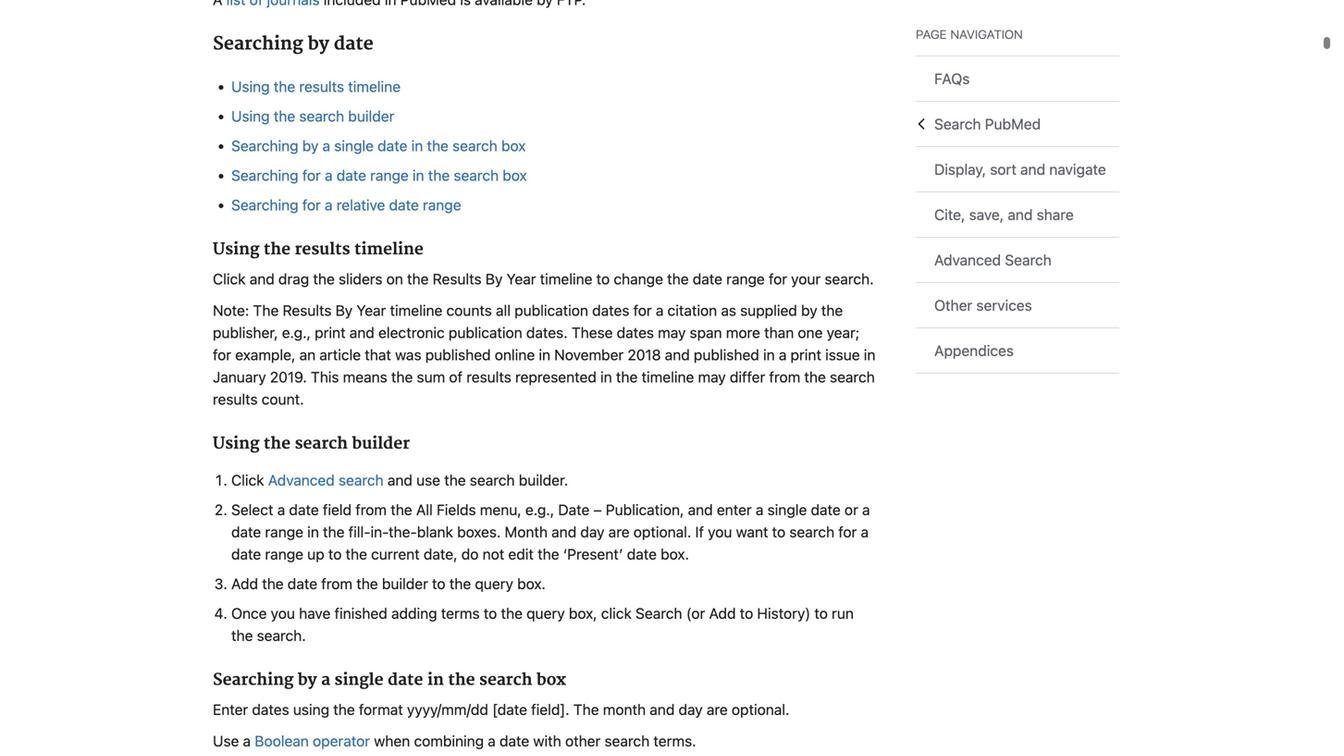 Task type: vqa. For each thing, say whether or not it's contained in the screenshot.
topmost year
yes



Task type: locate. For each thing, give the bounding box(es) containing it.
query down not
[[475, 575, 513, 593]]

the right drag
[[313, 270, 335, 288]]

publisher,
[[213, 324, 278, 341]]

[date
[[492, 701, 527, 718]]

display, sort and navigate link
[[916, 147, 1119, 191]]

print up article
[[315, 324, 346, 341]]

1 vertical spatial from
[[355, 501, 387, 519]]

example,
[[235, 346, 295, 364]]

on
[[386, 270, 403, 288]]

timeline down 2018 on the top left of page
[[642, 368, 694, 386]]

0 vertical spatial optional.
[[633, 523, 691, 541]]

1 horizontal spatial add
[[709, 605, 736, 622]]

using
[[231, 78, 270, 95], [231, 107, 270, 125], [213, 239, 259, 259], [213, 434, 259, 454]]

advanced search
[[934, 251, 1052, 269]]

in inside select a date field from the all fields menu, e.g., date – publication, and enter a         single date or a date range in the fill-in-the-blank boxes. month and day are         optional. if you want to search for a date range up to the current date, do not edit         the 'present' date box.
[[307, 523, 319, 541]]

may left differ
[[698, 368, 726, 386]]

of
[[449, 368, 463, 386]]

0 vertical spatial using the results timeline
[[231, 78, 401, 95]]

by down the sliders
[[335, 302, 353, 319]]

with
[[533, 732, 561, 750]]

dates
[[592, 302, 629, 319], [617, 324, 654, 341], [252, 701, 289, 718]]

the up citation
[[667, 270, 689, 288]]

other
[[934, 296, 972, 314]]

0 horizontal spatial by
[[335, 302, 353, 319]]

1 horizontal spatial results
[[433, 270, 482, 288]]

you inside once you have finished adding terms to the query box, click search (or add to history)          to run the search.
[[271, 605, 295, 622]]

1 vertical spatial advanced
[[268, 471, 335, 489]]

1 horizontal spatial optional.
[[732, 701, 790, 718]]

searching
[[213, 33, 303, 56], [231, 137, 298, 154], [231, 166, 298, 184], [231, 196, 298, 214], [213, 670, 294, 690]]

search left "(or"
[[636, 605, 682, 622]]

a
[[322, 137, 330, 154], [325, 166, 333, 184], [325, 196, 333, 214], [656, 302, 664, 319], [779, 346, 787, 364], [277, 501, 285, 519], [756, 501, 764, 519], [862, 501, 870, 519], [861, 523, 869, 541], [321, 670, 330, 690], [243, 732, 251, 750], [488, 732, 496, 750]]

2 vertical spatial from
[[321, 575, 352, 593]]

date
[[558, 501, 590, 519]]

1 vertical spatial results
[[283, 302, 332, 319]]

search
[[299, 107, 344, 125], [452, 137, 497, 154], [454, 166, 499, 184], [830, 368, 875, 386], [295, 434, 348, 454], [339, 471, 384, 489], [470, 471, 515, 489], [789, 523, 835, 541], [479, 670, 532, 690], [605, 732, 650, 750]]

0 horizontal spatial you
[[271, 605, 295, 622]]

1 horizontal spatial query
[[527, 605, 565, 622]]

the up terms
[[449, 575, 471, 593]]

for left your
[[769, 270, 787, 288]]

click up note:
[[213, 270, 246, 288]]

year down the sliders
[[357, 302, 386, 319]]

the inside note: the results by year timeline counts all publication dates for a citation as supplied by       the publisher, e.g., print and electronic publication dates. these dates may span more than one       year; for example, an article that was published online in november 2018 and published in a       print issue in january 2019. this means the sum of results represented in the timeline may       differ from the search results count.
[[253, 302, 279, 319]]

optional. inside select a date field from the all fields menu, e.g., date – publication, and enter a         single date or a date range in the fill-in-the-blank boxes. month and day are         optional. if you want to search for a date range up to the current date, do not edit         the 'present' date box.
[[633, 523, 691, 541]]

article
[[319, 346, 361, 364]]

range down searching by a single date in the search box link
[[370, 166, 409, 184]]

enter
[[213, 701, 248, 718]]

once you have finished adding terms to the query box, click search (or add to history)          to run the search.
[[231, 605, 854, 644]]

1 horizontal spatial search.
[[825, 270, 874, 288]]

from inside select a date field from the all fields menu, e.g., date – publication, and enter a         single date or a date range in the fill-in-the-blank boxes. month and day are         optional. if you want to search for a date range up to the current date, do not edit         the 'present' date box.
[[355, 501, 387, 519]]

0 horizontal spatial the
[[253, 302, 279, 319]]

box,
[[569, 605, 597, 622]]

to down date,
[[432, 575, 446, 593]]

0 vertical spatial by
[[485, 270, 503, 288]]

1 horizontal spatial you
[[708, 523, 732, 541]]

the up drag
[[264, 239, 291, 259]]

0 horizontal spatial published
[[425, 346, 491, 364]]

cite, save, and share link
[[916, 192, 1119, 237]]

0 vertical spatial advanced
[[934, 251, 1001, 269]]

0 vertical spatial the
[[253, 302, 279, 319]]

1 vertical spatial query
[[527, 605, 565, 622]]

year
[[507, 270, 536, 288], [357, 302, 386, 319]]

e.g.,
[[282, 324, 311, 341], [525, 501, 554, 519]]

0 vertical spatial from
[[769, 368, 800, 386]]

1 horizontal spatial published
[[694, 346, 759, 364]]

0 vertical spatial add
[[231, 575, 258, 593]]

search
[[934, 115, 981, 133], [1005, 251, 1052, 269], [636, 605, 682, 622]]

0 horizontal spatial e.g.,
[[282, 324, 311, 341]]

1 horizontal spatial search
[[934, 115, 981, 133]]

november
[[554, 346, 624, 364]]

1 horizontal spatial the
[[573, 701, 599, 718]]

0 vertical spatial search.
[[825, 270, 874, 288]]

from right differ
[[769, 368, 800, 386]]

month
[[505, 523, 548, 541]]

add
[[231, 575, 258, 593], [709, 605, 736, 622]]

single inside select a date field from the all fields menu, e.g., date – publication, and enter a         single date or a date range in the fill-in-the-blank boxes. month and day are         optional. if you want to search for a date range up to the current date, do not edit         the 'present' date box.
[[767, 501, 807, 519]]

1 horizontal spatial e.g.,
[[525, 501, 554, 519]]

1 vertical spatial search
[[1005, 251, 1052, 269]]

the up 'using the search builder' link
[[274, 78, 295, 95]]

1 vertical spatial box
[[503, 166, 527, 184]]

1 vertical spatial e.g.,
[[525, 501, 554, 519]]

day up 'present'
[[580, 523, 605, 541]]

1 vertical spatial are
[[707, 701, 728, 718]]

builder up adding
[[382, 575, 428, 593]]

e.g., up an
[[282, 324, 311, 341]]

box. inside select a date field from the all fields menu, e.g., date – publication, and enter a         single date or a date range in the fill-in-the-blank boxes. month and day are         optional. if you want to search for a date range up to the current date, do not edit         the 'present' date box.
[[661, 545, 689, 563]]

other services link
[[916, 283, 1119, 327]]

1 vertical spatial single
[[767, 501, 807, 519]]

and right "sort" on the top of the page
[[1020, 161, 1045, 178]]

0 horizontal spatial print
[[315, 324, 346, 341]]

1 vertical spatial the
[[573, 701, 599, 718]]

range down the searching for a date range in the search box link
[[423, 196, 461, 214]]

box. down publication,
[[661, 545, 689, 563]]

builder up click advanced search and         use the search builder. on the bottom left
[[352, 434, 410, 454]]

1 vertical spatial by
[[335, 302, 353, 319]]

using the results timeline link
[[231, 78, 401, 95]]

this
[[311, 368, 339, 386]]

the
[[253, 302, 279, 319], [573, 701, 599, 718]]

(or
[[686, 605, 705, 622]]

results
[[299, 78, 344, 95], [295, 239, 350, 259], [466, 368, 511, 386], [213, 390, 258, 408]]

by
[[485, 270, 503, 288], [335, 302, 353, 319]]

sum
[[417, 368, 445, 386]]

timeline up searching by a single date in the search box link
[[348, 78, 401, 95]]

builder
[[348, 107, 394, 125], [352, 434, 410, 454], [382, 575, 428, 593]]

by
[[308, 33, 329, 56], [302, 137, 319, 154], [801, 302, 817, 319], [298, 670, 317, 690]]

the down 2018 on the top left of page
[[616, 368, 638, 386]]

query inside once you have finished adding terms to the query box, click search (or add to history)          to run the search.
[[527, 605, 565, 622]]

0 vertical spatial builder
[[348, 107, 394, 125]]

dates up these on the left top of the page
[[592, 302, 629, 319]]

in right issue
[[864, 346, 876, 364]]

0 vertical spatial year
[[507, 270, 536, 288]]

0 vertical spatial day
[[580, 523, 605, 541]]

display, sort and navigate
[[934, 161, 1106, 178]]

are inside select a date field from the all fields menu, e.g., date – publication, and enter a         single date or a date range in the fill-in-the-blank boxes. month and day are         optional. if you want to search for a date range up to the current date, do not edit         the 'present' date box.
[[608, 523, 630, 541]]

the right on
[[407, 270, 429, 288]]

dates up boolean
[[252, 701, 289, 718]]

month
[[603, 701, 646, 718]]

0 horizontal spatial results
[[283, 302, 332, 319]]

0 horizontal spatial year
[[357, 302, 386, 319]]

from
[[769, 368, 800, 386], [355, 501, 387, 519], [321, 575, 352, 593]]

0 vertical spatial may
[[658, 324, 686, 341]]

query left box, at the left bottom of the page
[[527, 605, 565, 622]]

0 horizontal spatial advanced
[[268, 471, 335, 489]]

1 horizontal spatial may
[[698, 368, 726, 386]]

0 vertical spatial are
[[608, 523, 630, 541]]

and up 'that'
[[349, 324, 375, 341]]

box.
[[661, 545, 689, 563], [517, 575, 546, 593]]

2 vertical spatial dates
[[252, 701, 289, 718]]

results up counts
[[433, 270, 482, 288]]

range
[[370, 166, 409, 184], [423, 196, 461, 214], [726, 270, 765, 288], [265, 523, 303, 541], [265, 545, 303, 563]]

to left history)
[[740, 605, 753, 622]]

click for click advanced search and         use the search builder.
[[231, 471, 264, 489]]

in up searching for a date range in the search box
[[411, 137, 423, 154]]

faqs
[[934, 70, 970, 87]]

1 vertical spatial search.
[[257, 627, 306, 644]]

by up one at right top
[[801, 302, 817, 319]]

e.g., inside note: the results by year timeline counts all publication dates for a citation as supplied by       the publisher, e.g., print and electronic publication dates. these dates may span more than one       year; for example, an article that was published online in november 2018 and published in a       print issue in january 2019. this means the sum of results represented in the timeline may       differ from the search results count.
[[282, 324, 311, 341]]

may down citation
[[658, 324, 686, 341]]

the up the searching for a date range in the search box link
[[427, 137, 449, 154]]

drag
[[278, 270, 309, 288]]

0 vertical spatial query
[[475, 575, 513, 593]]

1 vertical spatial builder
[[352, 434, 410, 454]]

1 vertical spatial using the search builder
[[213, 434, 410, 454]]

0 horizontal spatial are
[[608, 523, 630, 541]]

advanced up field on the left of page
[[268, 471, 335, 489]]

timeline up on
[[354, 239, 424, 259]]

1 vertical spatial add
[[709, 605, 736, 622]]

click
[[601, 605, 632, 622]]

using the search builder
[[231, 107, 394, 125], [213, 434, 410, 454]]

use
[[213, 732, 239, 750]]

and
[[1020, 161, 1045, 178], [1008, 206, 1033, 223], [250, 270, 275, 288], [349, 324, 375, 341], [665, 346, 690, 364], [387, 471, 413, 489], [688, 501, 713, 519], [552, 523, 577, 541], [650, 701, 675, 718]]

by up using
[[298, 670, 317, 690]]

to left the change
[[596, 270, 610, 288]]

navigation
[[950, 25, 1023, 42]]

results inside note: the results by year timeline counts all publication dates for a citation as supplied by       the publisher, e.g., print and electronic publication dates. these dates may span more than one       year; for example, an article that was published online in november 2018 and published in a       print issue in january 2019. this means the sum of results represented in the timeline may       differ from the search results count.
[[283, 302, 332, 319]]

you left have
[[271, 605, 295, 622]]

0 horizontal spatial day
[[580, 523, 605, 541]]

click up select
[[231, 471, 264, 489]]

for down or
[[838, 523, 857, 541]]

2 horizontal spatial from
[[769, 368, 800, 386]]

from up in-
[[355, 501, 387, 519]]

the down fill-
[[346, 545, 367, 563]]

1 horizontal spatial from
[[355, 501, 387, 519]]

1 horizontal spatial box.
[[661, 545, 689, 563]]

search up display,
[[934, 115, 981, 133]]

0 horizontal spatial search
[[636, 605, 682, 622]]

published up of
[[425, 346, 491, 364]]

using the search builder down using the results timeline link
[[231, 107, 394, 125]]

search. right your
[[825, 270, 874, 288]]

the up publisher, on the left top of the page
[[253, 302, 279, 319]]

1 vertical spatial searching by a single date in the search box
[[213, 670, 566, 690]]

1 vertical spatial you
[[271, 605, 295, 622]]

by up using the results timeline link
[[308, 33, 329, 56]]

click for click and drag the sliders on the results by year timeline to change the date range for       your search.
[[213, 270, 246, 288]]

the down count.
[[264, 434, 291, 454]]

publication down counts
[[449, 324, 522, 341]]

search. down once
[[257, 627, 306, 644]]

0 vertical spatial click
[[213, 270, 246, 288]]

for
[[302, 166, 321, 184], [302, 196, 321, 214], [769, 270, 787, 288], [633, 302, 652, 319], [213, 346, 231, 364], [838, 523, 857, 541]]

results
[[433, 270, 482, 288], [283, 302, 332, 319]]

1 vertical spatial day
[[679, 701, 703, 718]]

print
[[315, 324, 346, 341], [791, 346, 821, 364]]

0 vertical spatial search
[[934, 115, 981, 133]]

0 vertical spatial results
[[433, 270, 482, 288]]

query for box,
[[527, 605, 565, 622]]

1 horizontal spatial year
[[507, 270, 536, 288]]

0 vertical spatial you
[[708, 523, 732, 541]]

publication,
[[606, 501, 684, 519]]

in down dates.
[[539, 346, 550, 364]]

2 vertical spatial search
[[636, 605, 682, 622]]

0 vertical spatial e.g.,
[[282, 324, 311, 341]]

advanced search link
[[916, 238, 1119, 282]]

1 vertical spatial click
[[231, 471, 264, 489]]

using down searching by date
[[231, 78, 270, 95]]

enter
[[717, 501, 752, 519]]

the
[[274, 78, 295, 95], [274, 107, 295, 125], [427, 137, 449, 154], [428, 166, 450, 184], [264, 239, 291, 259], [313, 270, 335, 288], [407, 270, 429, 288], [667, 270, 689, 288], [821, 302, 843, 319], [391, 368, 413, 386], [616, 368, 638, 386], [804, 368, 826, 386], [264, 434, 291, 454], [444, 471, 466, 489], [391, 501, 412, 519], [323, 523, 345, 541], [346, 545, 367, 563], [538, 545, 559, 563], [262, 575, 284, 593], [356, 575, 378, 593], [449, 575, 471, 593], [501, 605, 523, 622], [231, 627, 253, 644], [448, 670, 475, 690], [333, 701, 355, 718]]

0 vertical spatial box.
[[661, 545, 689, 563]]

1 vertical spatial year
[[357, 302, 386, 319]]

searching by a single date in the search box
[[231, 137, 526, 154], [213, 670, 566, 690]]

to right terms
[[484, 605, 497, 622]]

using the results timeline up drag
[[213, 239, 424, 259]]

year;
[[827, 324, 860, 341]]

the up once
[[262, 575, 284, 593]]

'present'
[[563, 545, 623, 563]]

1 horizontal spatial print
[[791, 346, 821, 364]]

single up format
[[334, 670, 384, 690]]

by down 'using the search builder' link
[[302, 137, 319, 154]]

the down field on the left of page
[[323, 523, 345, 541]]

0 horizontal spatial from
[[321, 575, 352, 593]]

using the results timeline up 'using the search builder' link
[[231, 78, 401, 95]]

count.
[[262, 390, 304, 408]]

using the results timeline
[[231, 78, 401, 95], [213, 239, 424, 259]]

using the search builder up advanced search link
[[213, 434, 410, 454]]

day up the terms.
[[679, 701, 703, 718]]

boxes.
[[457, 523, 501, 541]]

in up up
[[307, 523, 319, 541]]

to left run
[[814, 605, 828, 622]]

by up all
[[485, 270, 503, 288]]

0 horizontal spatial optional.
[[633, 523, 691, 541]]

advanced search link
[[268, 471, 384, 489]]

–
[[594, 501, 602, 519]]

0 horizontal spatial search.
[[257, 627, 306, 644]]

1 horizontal spatial advanced
[[934, 251, 1001, 269]]

searching for a date range in the search box
[[231, 166, 527, 184]]

search inside once you have finished adding terms to the query box, click search (or add to history)          to run the search.
[[636, 605, 682, 622]]

the up year;
[[821, 302, 843, 319]]

searching by a single date in the search box up the searching for a date range in the search box link
[[231, 137, 526, 154]]

single up want
[[767, 501, 807, 519]]

menu,
[[480, 501, 521, 519]]

and up if
[[688, 501, 713, 519]]

1 vertical spatial optional.
[[732, 701, 790, 718]]

dates up 2018 on the top left of page
[[617, 324, 654, 341]]

add inside once you have finished adding terms to the query box, click search (or add to history)          to run the search.
[[709, 605, 736, 622]]

0 vertical spatial box
[[501, 137, 526, 154]]

in down searching by a single date in the search box link
[[413, 166, 424, 184]]

1 vertical spatial box.
[[517, 575, 546, 593]]

select
[[231, 501, 273, 519]]

from down up
[[321, 575, 352, 593]]

up
[[307, 545, 324, 563]]

0 horizontal spatial query
[[475, 575, 513, 593]]

published down more
[[694, 346, 759, 364]]

timeline up dates.
[[540, 270, 593, 288]]

share
[[1037, 206, 1074, 223]]



Task type: describe. For each thing, give the bounding box(es) containing it.
boolean
[[255, 732, 309, 750]]

box for searching by a single date in the search box link
[[501, 137, 526, 154]]

0 vertical spatial publication
[[514, 302, 588, 319]]

electronic
[[378, 324, 445, 341]]

the right edit
[[538, 545, 559, 563]]

in up yyyy/mm/dd
[[427, 670, 444, 690]]

field].
[[531, 701, 570, 718]]

1 horizontal spatial by
[[485, 270, 503, 288]]

date,
[[424, 545, 458, 563]]

the up the-
[[391, 501, 412, 519]]

and up the terms.
[[650, 701, 675, 718]]

all
[[416, 501, 433, 519]]

results up drag
[[295, 239, 350, 259]]

to right up
[[328, 545, 342, 563]]

the down using the results timeline link
[[274, 107, 295, 125]]

run
[[832, 605, 854, 622]]

cite, save, and share
[[934, 206, 1074, 223]]

represented
[[515, 368, 597, 386]]

change
[[614, 270, 663, 288]]

page
[[916, 25, 947, 42]]

add the date from the builder to the query box.
[[231, 575, 546, 593]]

1 vertical spatial publication
[[449, 324, 522, 341]]

fill-
[[348, 523, 370, 541]]

for inside select a date field from the all fields menu, e.g., date – publication, and enter a         single date or a date range in the fill-in-the-blank boxes. month and day are         optional. if you want to search for a date range up to the current date, do not edit         the 'present' date box.
[[838, 523, 857, 541]]

year inside note: the results by year timeline counts all publication dates for a citation as supplied by       the publisher, e.g., print and electronic publication dates. these dates may span more than one       year; for example, an article that was published online in november 2018 and published in a       print issue in january 2019. this means the sum of results represented in the timeline may       differ from the search results count.
[[357, 302, 386, 319]]

2 horizontal spatial search
[[1005, 251, 1052, 269]]

using down using the results timeline link
[[231, 107, 270, 125]]

boolean operator link
[[255, 732, 370, 750]]

select a date field from the all fields menu, e.g., date – publication, and enter a         single date or a date range in the fill-in-the-blank boxes. month and day are         optional. if you want to search for a date range up to the current date, do not edit         the 'present' date box.
[[231, 501, 870, 563]]

citation
[[668, 302, 717, 319]]

from inside note: the results by year timeline counts all publication dates for a citation as supplied by       the publisher, e.g., print and electronic publication dates. these dates may span more than one       year; for example, an article that was published online in november 2018 and published in a       print issue in january 2019. this means the sum of results represented in the timeline may       differ from the search results count.
[[769, 368, 800, 386]]

1 vertical spatial may
[[698, 368, 726, 386]]

span
[[690, 324, 722, 341]]

search. inside once you have finished adding terms to the query box, click search (or add to history)          to run the search.
[[257, 627, 306, 644]]

0 horizontal spatial add
[[231, 575, 258, 593]]

combining
[[414, 732, 484, 750]]

january
[[213, 368, 266, 386]]

searching for a relative date range
[[231, 196, 461, 214]]

click advanced search and         use the search builder.
[[231, 471, 568, 489]]

for left relative
[[302, 196, 321, 214]]

the right terms
[[501, 605, 523, 622]]

for down the change
[[633, 302, 652, 319]]

results up 'using the search builder' link
[[299, 78, 344, 95]]

edit
[[508, 545, 534, 563]]

the up operator
[[333, 701, 355, 718]]

1 vertical spatial using the results timeline
[[213, 239, 424, 259]]

was
[[395, 346, 421, 364]]

searching for a date range in the search box link
[[231, 166, 527, 184]]

use a boolean operator when combining a        date with other search terms.
[[213, 732, 696, 750]]

the down issue
[[804, 368, 826, 386]]

online
[[495, 346, 535, 364]]

search pubmed link
[[916, 102, 1119, 146]]

0 vertical spatial dates
[[592, 302, 629, 319]]

1 horizontal spatial day
[[679, 701, 703, 718]]

range down select
[[265, 523, 303, 541]]

2 vertical spatial builder
[[382, 575, 428, 593]]

and right 2018 on the top left of page
[[665, 346, 690, 364]]

using
[[293, 701, 329, 718]]

results right of
[[466, 368, 511, 386]]

one
[[798, 324, 823, 341]]

note: the results by year timeline counts all publication dates for a citation as supplied by       the publisher, e.g., print and electronic publication dates. these dates may span more than one       year; for example, an article that was published online in november 2018 and published in a       print issue in january 2019. this means the sum of results represented in the timeline may       differ from the search results count.
[[213, 302, 876, 408]]

current
[[371, 545, 420, 563]]

use
[[416, 471, 440, 489]]

navigate
[[1049, 161, 1106, 178]]

searching for searching by a single date in the search box link
[[231, 137, 298, 154]]

do
[[461, 545, 479, 563]]

appendices link
[[916, 328, 1119, 373]]

in-
[[370, 523, 389, 541]]

faqs link
[[916, 56, 1119, 101]]

dates.
[[526, 324, 568, 341]]

an
[[299, 346, 316, 364]]

searching for a relative date range link
[[231, 196, 461, 214]]

in down than
[[763, 346, 775, 364]]

click and drag the sliders on the results by year timeline to change the date range for       your search.
[[213, 270, 874, 288]]

the down once
[[231, 627, 253, 644]]

timeline up electronic in the left of the page
[[390, 302, 443, 319]]

by inside note: the results by year timeline counts all publication dates for a citation as supplied by       the publisher, e.g., print and electronic publication dates. these dates may span more than one       year; for example, an article that was published online in november 2018 and published in a       print issue in january 2019. this means the sum of results represented in the timeline may       differ from the search results count.
[[335, 302, 353, 319]]

when
[[374, 732, 410, 750]]

fields
[[437, 501, 476, 519]]

search pubmed
[[934, 115, 1041, 133]]

search inside select a date field from the all fields menu, e.g., date – publication, and enter a         single date or a date range in the fill-in-the-blank boxes. month and day are         optional. if you want to search for a date range up to the current date, do not edit         the 'present' date box.
[[789, 523, 835, 541]]

in down november
[[600, 368, 612, 386]]

relative
[[336, 196, 385, 214]]

for up searching for a relative date range
[[302, 166, 321, 184]]

sort
[[990, 161, 1017, 178]]

1 vertical spatial dates
[[617, 324, 654, 341]]

the right use on the bottom
[[444, 471, 466, 489]]

have
[[299, 605, 331, 622]]

the down searching by a single date in the search box link
[[428, 166, 450, 184]]

range left up
[[265, 545, 303, 563]]

services
[[976, 296, 1032, 314]]

all
[[496, 302, 511, 319]]

format
[[359, 701, 403, 718]]

for up the january
[[213, 346, 231, 364]]

e.g., inside select a date field from the all fields menu, e.g., date – publication, and enter a         single date or a date range in the fill-in-the-blank boxes. month and day are         optional. if you want to search for a date range up to the current date, do not edit         the 'present' date box.
[[525, 501, 554, 519]]

by inside note: the results by year timeline counts all publication dates for a citation as supplied by       the publisher, e.g., print and electronic publication dates. these dates may span more than one       year; for example, an article that was published online in november 2018 and published in a       print issue in january 2019. this means the sum of results represented in the timeline may       differ from the search results count.
[[801, 302, 817, 319]]

searching for searching for a relative date range link
[[231, 196, 298, 214]]

if
[[695, 523, 704, 541]]

sliders
[[339, 270, 383, 288]]

searching for the searching for a date range in the search box link
[[231, 166, 298, 184]]

0 vertical spatial using the search builder
[[231, 107, 394, 125]]

2 vertical spatial box
[[537, 670, 566, 690]]

the up yyyy/mm/dd
[[448, 670, 475, 690]]

you inside select a date field from the all fields menu, e.g., date – publication, and enter a         single date or a date range in the fill-in-the-blank boxes. month and day are         optional. if you want to search for a date range up to the current date, do not edit         the 'present' date box.
[[708, 523, 732, 541]]

or
[[845, 501, 858, 519]]

using down the january
[[213, 434, 259, 454]]

range up as in the right top of the page
[[726, 270, 765, 288]]

search inside note: the results by year timeline counts all publication dates for a citation as supplied by       the publisher, e.g., print and electronic publication dates. these dates may span more than one       year; for example, an article that was published online in november 2018 and published in a       print issue in january 2019. this means the sum of results represented in the timeline may       differ from the search results count.
[[830, 368, 875, 386]]

these
[[572, 324, 613, 341]]

0 horizontal spatial may
[[658, 324, 686, 341]]

pubmed
[[985, 115, 1041, 133]]

not
[[483, 545, 504, 563]]

0 horizontal spatial box.
[[517, 575, 546, 593]]

results down the january
[[213, 390, 258, 408]]

note:
[[213, 302, 249, 319]]

the down the was
[[391, 368, 413, 386]]

0 vertical spatial searching by a single date in the search box
[[231, 137, 526, 154]]

searching by a single date in the search box link
[[231, 137, 526, 154]]

differ
[[730, 368, 765, 386]]

searching by date
[[213, 33, 374, 56]]

0 vertical spatial single
[[334, 137, 374, 154]]

history)
[[757, 605, 811, 622]]

and down date
[[552, 523, 577, 541]]

want
[[736, 523, 768, 541]]

your
[[791, 270, 821, 288]]

that
[[365, 346, 391, 364]]

blank
[[417, 523, 453, 541]]

the up finished at the bottom of the page
[[356, 575, 378, 593]]

builder.
[[519, 471, 568, 489]]

query for box.
[[475, 575, 513, 593]]

and right save,
[[1008, 206, 1033, 223]]

display,
[[934, 161, 986, 178]]

enter dates using the format yyyy/mm/dd [date field]. the month and day are optional.
[[213, 701, 790, 718]]

operator
[[313, 732, 370, 750]]

save,
[[969, 206, 1004, 223]]

using up note:
[[213, 239, 259, 259]]

using the search builder link
[[231, 107, 394, 125]]

1 vertical spatial print
[[791, 346, 821, 364]]

day inside select a date field from the all fields menu, e.g., date – publication, and enter a         single date or a date range in the fill-in-the-blank boxes. month and day are         optional. if you want to search for a date range up to the current date, do not edit         the 'present' date box.
[[580, 523, 605, 541]]

to right want
[[772, 523, 786, 541]]

2 published from the left
[[694, 346, 759, 364]]

2 vertical spatial single
[[334, 670, 384, 690]]

and left use on the bottom
[[387, 471, 413, 489]]

box for the searching for a date range in the search box link
[[503, 166, 527, 184]]

more
[[726, 324, 760, 341]]

once
[[231, 605, 267, 622]]

1 published from the left
[[425, 346, 491, 364]]

and left drag
[[250, 270, 275, 288]]

1 horizontal spatial are
[[707, 701, 728, 718]]

than
[[764, 324, 794, 341]]

0 vertical spatial print
[[315, 324, 346, 341]]

other
[[565, 732, 601, 750]]

the-
[[389, 523, 417, 541]]



